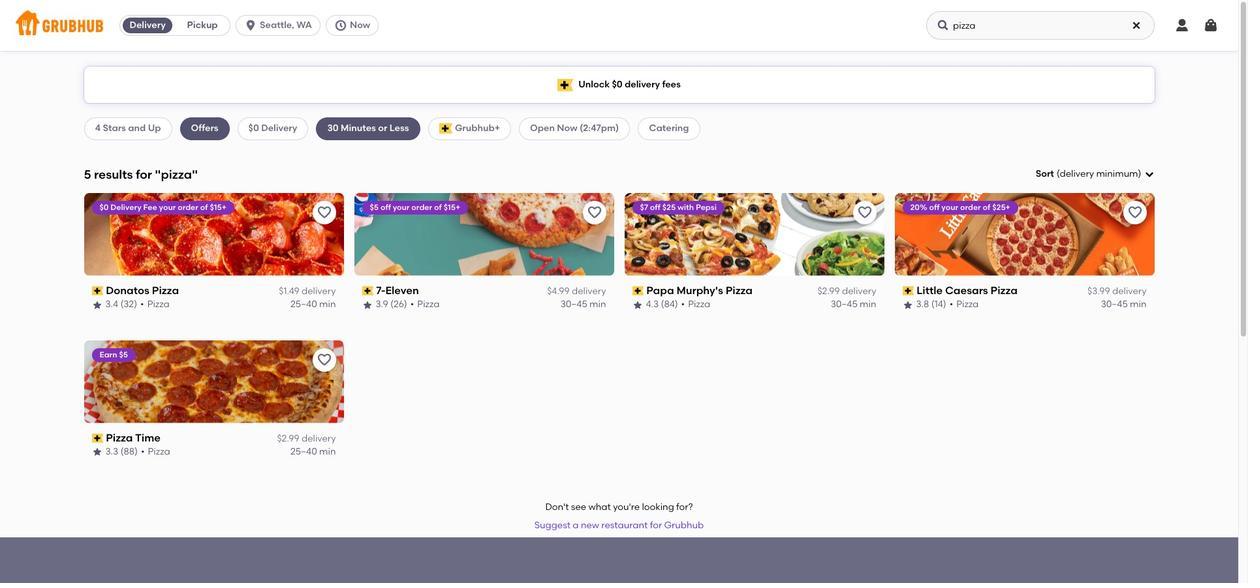 Task type: locate. For each thing, give the bounding box(es) containing it.
delivery for donatos pizza
[[302, 286, 336, 297]]

save this restaurant button for donatos pizza
[[312, 201, 336, 224]]

save this restaurant button for 7-eleven
[[583, 201, 606, 224]]

3 your from the left
[[942, 203, 958, 212]]

• pizza down 'donatos pizza' at the left of the page
[[140, 299, 170, 310]]

order for little
[[960, 203, 981, 212]]

grubhub+
[[455, 123, 500, 134]]

3.8
[[916, 299, 929, 310]]

don't see what you're looking for?
[[545, 502, 693, 513]]

for right results
[[136, 167, 152, 182]]

0 horizontal spatial now
[[350, 20, 370, 31]]

$4.99 delivery
[[547, 286, 606, 297]]

1 horizontal spatial $0
[[248, 123, 259, 134]]

subscription pass image for donatos pizza
[[92, 287, 103, 296]]

• pizza down caesars
[[950, 299, 979, 310]]

subscription pass image left papa
[[632, 287, 644, 296]]

grubhub plus flag logo image
[[558, 79, 573, 91], [439, 124, 452, 134]]

pizza time logo image
[[84, 341, 344, 423]]

30–45 for 7-eleven
[[561, 299, 587, 310]]

donatos pizza logo image
[[84, 193, 344, 276]]

0 horizontal spatial 30–45
[[561, 299, 587, 310]]

3 30–45 from the left
[[1101, 299, 1128, 310]]

3 order from the left
[[960, 203, 981, 212]]

Search for food, convenience, alcohol... search field
[[926, 11, 1155, 40]]

delivery inside delivery button
[[130, 20, 166, 31]]

1 vertical spatial grubhub plus flag logo image
[[439, 124, 452, 134]]

delivery
[[130, 20, 166, 31], [261, 123, 297, 134], [110, 203, 141, 212]]

0 horizontal spatial order
[[178, 203, 198, 212]]

1 vertical spatial 25–40 min
[[290, 447, 336, 458]]

2 25–40 from the top
[[290, 447, 317, 458]]

your
[[159, 203, 176, 212], [393, 203, 410, 212], [942, 203, 958, 212]]

• pizza down the time
[[141, 447, 170, 458]]

1 30–45 from the left
[[561, 299, 587, 310]]

30–45
[[561, 299, 587, 310], [831, 299, 858, 310], [1101, 299, 1128, 310]]

0 vertical spatial now
[[350, 20, 370, 31]]

now right "open" on the top of page
[[557, 123, 577, 134]]

2 25–40 min from the top
[[290, 447, 336, 458]]

delivery for papa murphy's pizza
[[842, 286, 876, 297]]

$3.99 delivery
[[1088, 286, 1147, 297]]

delivery
[[625, 79, 660, 90], [1060, 168, 1094, 180], [302, 286, 336, 297], [572, 286, 606, 297], [842, 286, 876, 297], [1112, 286, 1147, 297], [302, 433, 336, 445]]

0 vertical spatial $2.99
[[818, 286, 840, 297]]

$5
[[370, 203, 379, 212], [119, 350, 128, 359]]

0 horizontal spatial $2.99 delivery
[[277, 433, 336, 445]]

1 horizontal spatial for
[[650, 520, 662, 531]]

0 horizontal spatial off
[[381, 203, 391, 212]]

2 your from the left
[[393, 203, 410, 212]]

caesars
[[945, 284, 988, 297]]

0 horizontal spatial $15+
[[210, 203, 226, 212]]

open now (2:47pm)
[[530, 123, 619, 134]]

(88)
[[121, 447, 138, 458]]

subscription pass image left the pizza time
[[92, 434, 103, 443]]

delivery for 7-eleven
[[572, 286, 606, 297]]

30
[[327, 123, 339, 134]]

min
[[319, 299, 336, 310], [590, 299, 606, 310], [860, 299, 876, 310], [1130, 299, 1147, 310], [319, 447, 336, 458]]

2 horizontal spatial your
[[942, 203, 958, 212]]

of
[[200, 203, 208, 212], [434, 203, 442, 212], [983, 203, 991, 212]]

little
[[917, 284, 943, 297]]

subscription pass image for 7-eleven
[[362, 287, 374, 296]]

star icon image down subscription pass icon
[[903, 300, 913, 310]]

1 horizontal spatial grubhub plus flag logo image
[[558, 79, 573, 91]]

now
[[350, 20, 370, 31], [557, 123, 577, 134]]

pizza down 'donatos pizza' at the left of the page
[[147, 299, 170, 310]]

grubhub plus flag logo image left unlock
[[558, 79, 573, 91]]

little caesars pizza
[[917, 284, 1018, 297]]

sort
[[1036, 168, 1054, 180]]

for inside button
[[650, 520, 662, 531]]

25–40
[[290, 299, 317, 310], [290, 447, 317, 458]]

pizza right donatos
[[152, 284, 179, 297]]

1 vertical spatial $2.99 delivery
[[277, 433, 336, 445]]

or
[[378, 123, 387, 134]]

1 horizontal spatial $2.99
[[818, 286, 840, 297]]

1 30–45 min from the left
[[561, 299, 606, 310]]

• pizza right (26)
[[411, 299, 440, 310]]

• right (32)
[[140, 299, 144, 310]]

3 off from the left
[[929, 203, 940, 212]]

svg image
[[1174, 18, 1190, 33], [1203, 18, 1219, 33], [244, 19, 257, 32], [334, 19, 347, 32], [937, 19, 950, 32], [1131, 20, 1142, 31]]

suggest a new restaurant for grubhub button
[[529, 515, 710, 538]]

minutes
[[341, 123, 376, 134]]

5 results for "pizza" main content
[[0, 51, 1238, 584]]

(14)
[[931, 299, 946, 310]]

earn $5
[[100, 350, 128, 359]]

$0 down results
[[100, 203, 109, 212]]

(32)
[[120, 299, 137, 310]]

$15+
[[210, 203, 226, 212], [444, 203, 460, 212]]

1 horizontal spatial now
[[557, 123, 577, 134]]

save this restaurant button
[[312, 201, 336, 224], [583, 201, 606, 224], [853, 201, 876, 224], [1123, 201, 1147, 224], [312, 348, 336, 372]]

1 horizontal spatial off
[[650, 203, 661, 212]]

1 vertical spatial 25–40
[[290, 447, 317, 458]]

• right (26)
[[411, 299, 414, 310]]

save this restaurant image for donatos pizza
[[316, 205, 332, 221]]

2 horizontal spatial off
[[929, 203, 940, 212]]

• pizza
[[140, 299, 170, 310], [411, 299, 440, 310], [681, 299, 710, 310], [950, 299, 979, 310], [141, 447, 170, 458]]

1 vertical spatial delivery
[[261, 123, 297, 134]]

4.3 (84)
[[646, 299, 678, 310]]

0 vertical spatial delivery
[[130, 20, 166, 31]]

0 vertical spatial for
[[136, 167, 152, 182]]

2 30–45 from the left
[[831, 299, 858, 310]]

1 order from the left
[[178, 203, 198, 212]]

1 $15+ from the left
[[210, 203, 226, 212]]

your for 7-
[[393, 203, 410, 212]]

delivery left 30
[[261, 123, 297, 134]]

5 results for "pizza"
[[84, 167, 198, 182]]

none field containing sort
[[1036, 168, 1155, 181]]

subscription pass image left donatos
[[92, 287, 103, 296]]

2 off from the left
[[650, 203, 661, 212]]

star icon image for pizza time
[[92, 447, 102, 458]]

subscription pass image
[[92, 287, 103, 296], [362, 287, 374, 296], [632, 287, 644, 296], [92, 434, 103, 443]]

of for little caesars pizza
[[983, 203, 991, 212]]

save this restaurant button for little caesars pizza
[[1123, 201, 1147, 224]]

• for eleven
[[411, 299, 414, 310]]

donatos pizza
[[106, 284, 179, 297]]

$7
[[640, 203, 648, 212]]

$2.99 delivery for pizza time
[[277, 433, 336, 445]]

1 vertical spatial now
[[557, 123, 577, 134]]

$25
[[662, 203, 676, 212]]

earn
[[100, 350, 117, 359]]

star icon image left the "3.4"
[[92, 300, 102, 310]]

$0 right unlock
[[612, 79, 623, 90]]

0 vertical spatial $5
[[370, 203, 379, 212]]

subscription pass image for pizza time
[[92, 434, 103, 443]]

• for pizza
[[140, 299, 144, 310]]

• right (88)
[[141, 447, 145, 458]]

1 vertical spatial $0
[[248, 123, 259, 134]]

• pizza for eleven
[[411, 299, 440, 310]]

30–45 min for 7-eleven
[[561, 299, 606, 310]]

off for little
[[929, 203, 940, 212]]

• right "(84)"
[[681, 299, 685, 310]]

0 vertical spatial $0
[[612, 79, 623, 90]]

0 horizontal spatial $5
[[119, 350, 128, 359]]

pizza right caesars
[[991, 284, 1018, 297]]

0 vertical spatial $2.99 delivery
[[818, 286, 876, 297]]

2 vertical spatial $0
[[100, 203, 109, 212]]

star icon image left 3.3
[[92, 447, 102, 458]]

• for time
[[141, 447, 145, 458]]

grubhub plus flag logo image for grubhub+
[[439, 124, 452, 134]]

1 horizontal spatial of
[[434, 203, 442, 212]]

0 horizontal spatial $0
[[100, 203, 109, 212]]

0 vertical spatial 25–40
[[290, 299, 317, 310]]

2 horizontal spatial of
[[983, 203, 991, 212]]

0 horizontal spatial for
[[136, 167, 152, 182]]

0 vertical spatial grubhub plus flag logo image
[[558, 79, 573, 91]]

delivery left fee
[[110, 203, 141, 212]]

1 vertical spatial for
[[650, 520, 662, 531]]

0 horizontal spatial your
[[159, 203, 176, 212]]

$0 right offers
[[248, 123, 259, 134]]

$2.99 delivery
[[818, 286, 876, 297], [277, 433, 336, 445]]

up
[[148, 123, 161, 134]]

2 order from the left
[[412, 203, 432, 212]]

$0
[[612, 79, 623, 90], [248, 123, 259, 134], [100, 203, 109, 212]]

star icon image for 7-eleven
[[362, 300, 372, 310]]

a
[[573, 520, 579, 531]]

25–40 min
[[290, 299, 336, 310], [290, 447, 336, 458]]

1 horizontal spatial 30–45
[[831, 299, 858, 310]]

3 30–45 min from the left
[[1101, 299, 1147, 310]]

murphy's
[[677, 284, 723, 297]]

min for donatos pizza
[[319, 299, 336, 310]]

3 of from the left
[[983, 203, 991, 212]]

1 vertical spatial $5
[[119, 350, 128, 359]]

3.4
[[105, 299, 118, 310]]

fees
[[662, 79, 681, 90]]

1 horizontal spatial your
[[393, 203, 410, 212]]

subscription pass image
[[903, 287, 914, 296]]

"pizza"
[[155, 167, 198, 182]]

for
[[136, 167, 152, 182], [650, 520, 662, 531]]

0 horizontal spatial $2.99
[[277, 433, 299, 445]]

None field
[[1036, 168, 1155, 181]]

fee
[[143, 203, 157, 212]]

2 30–45 min from the left
[[831, 299, 876, 310]]

1 your from the left
[[159, 203, 176, 212]]

$2.99
[[818, 286, 840, 297], [277, 433, 299, 445]]

•
[[140, 299, 144, 310], [411, 299, 414, 310], [681, 299, 685, 310], [950, 299, 953, 310], [141, 447, 145, 458]]

catering
[[649, 123, 689, 134]]

star icon image left 4.3
[[632, 300, 643, 310]]

1 horizontal spatial order
[[412, 203, 432, 212]]

1 horizontal spatial $15+
[[444, 203, 460, 212]]

0 horizontal spatial grubhub plus flag logo image
[[439, 124, 452, 134]]

1 horizontal spatial $2.99 delivery
[[818, 286, 876, 297]]

wa
[[297, 20, 312, 31]]

for down looking
[[650, 520, 662, 531]]

sort ( delivery minimum )
[[1036, 168, 1141, 180]]

• pizza for caesars
[[950, 299, 979, 310]]

star icon image left 3.9
[[362, 300, 372, 310]]

min for papa murphy's pizza
[[860, 299, 876, 310]]

save this restaurant image
[[316, 205, 332, 221], [587, 205, 602, 221], [857, 205, 872, 221], [1127, 205, 1143, 221], [316, 352, 332, 368]]

pizza up 3.3 (88) at the bottom left of page
[[106, 432, 133, 444]]

2 of from the left
[[434, 203, 442, 212]]

• right (14)
[[950, 299, 953, 310]]

30–45 min for papa murphy's pizza
[[831, 299, 876, 310]]

$0 for $0 delivery
[[248, 123, 259, 134]]

main navigation navigation
[[0, 0, 1238, 51]]

2 horizontal spatial 30–45
[[1101, 299, 1128, 310]]

off for papa
[[650, 203, 661, 212]]

2 vertical spatial delivery
[[110, 203, 141, 212]]

off
[[381, 203, 391, 212], [650, 203, 661, 212], [929, 203, 940, 212]]

grubhub plus flag logo image left grubhub+
[[439, 124, 452, 134]]

4.3
[[646, 299, 659, 310]]

2 horizontal spatial 30–45 min
[[1101, 299, 1147, 310]]

star icon image
[[92, 300, 102, 310], [362, 300, 372, 310], [632, 300, 643, 310], [903, 300, 913, 310], [92, 447, 102, 458]]

30–45 for papa murphy's pizza
[[831, 299, 858, 310]]

1 25–40 min from the top
[[290, 299, 336, 310]]

30–45 min for little caesars pizza
[[1101, 299, 1147, 310]]

order
[[178, 203, 198, 212], [412, 203, 432, 212], [960, 203, 981, 212]]

pickup button
[[175, 15, 230, 36]]

1 off from the left
[[381, 203, 391, 212]]

0 vertical spatial 25–40 min
[[290, 299, 336, 310]]

suggest a new restaurant for grubhub
[[535, 520, 704, 531]]

1 25–40 from the top
[[290, 299, 317, 310]]

0 horizontal spatial of
[[200, 203, 208, 212]]

7-eleven logo image
[[354, 193, 614, 276]]

• pizza down papa murphy's pizza
[[681, 299, 710, 310]]

1 horizontal spatial 30–45 min
[[831, 299, 876, 310]]

4 stars and up
[[95, 123, 161, 134]]

now right wa
[[350, 20, 370, 31]]

2 horizontal spatial order
[[960, 203, 981, 212]]

subscription pass image left 7- at the left of page
[[362, 287, 374, 296]]

1 vertical spatial $2.99
[[277, 433, 299, 445]]

pepsi
[[696, 203, 717, 212]]

0 horizontal spatial 30–45 min
[[561, 299, 606, 310]]

delivery left pickup
[[130, 20, 166, 31]]

2 horizontal spatial $0
[[612, 79, 623, 90]]



Task type: vqa. For each thing, say whether or not it's contained in the screenshot.


Task type: describe. For each thing, give the bounding box(es) containing it.
unlock
[[578, 79, 610, 90]]

25–40 for donatos pizza
[[290, 299, 317, 310]]

what
[[589, 502, 611, 513]]

delivery for $0 delivery fee your order of $15+
[[110, 203, 141, 212]]

$2.99 for pizza time
[[277, 433, 299, 445]]

20% off your order of $25+
[[910, 203, 1010, 212]]

7-
[[376, 284, 385, 297]]

save this restaurant image for pizza time
[[316, 352, 332, 368]]

svg image inside now button
[[334, 19, 347, 32]]

delivery button
[[120, 15, 175, 36]]

$4.99
[[547, 286, 570, 297]]

$0 delivery
[[248, 123, 297, 134]]

min for little caesars pizza
[[1130, 299, 1147, 310]]

and
[[128, 123, 146, 134]]

time
[[135, 432, 161, 444]]

(84)
[[661, 299, 678, 310]]

suggest
[[535, 520, 571, 531]]

25–40 for pizza time
[[290, 447, 317, 458]]

5
[[84, 167, 91, 182]]

svg image
[[1144, 169, 1155, 180]]

save this restaurant image for little caesars pizza
[[1127, 205, 1143, 221]]

$0 for $0 delivery fee your order of $15+
[[100, 203, 109, 212]]

open
[[530, 123, 555, 134]]

less
[[390, 123, 409, 134]]

7-eleven
[[376, 284, 419, 297]]

little caesars pizza logo image
[[895, 193, 1155, 276]]

save this restaurant button for papa murphy's pizza
[[853, 201, 876, 224]]

(
[[1057, 168, 1060, 180]]

now button
[[326, 15, 384, 36]]

donatos
[[106, 284, 149, 297]]

order for 7-
[[412, 203, 432, 212]]

pizza down little caesars pizza on the right
[[956, 299, 979, 310]]

for?
[[676, 502, 693, 513]]

min for pizza time
[[319, 447, 336, 458]]

star icon image for donatos pizza
[[92, 300, 102, 310]]

grubhub plus flag logo image for unlock $0 delivery fees
[[558, 79, 573, 91]]

25–40 min for pizza time
[[290, 447, 336, 458]]

pizza right (26)
[[417, 299, 440, 310]]

30 minutes or less
[[327, 123, 409, 134]]

you're
[[613, 502, 640, 513]]

$2.99 delivery for papa murphy's pizza
[[818, 286, 876, 297]]

seattle, wa button
[[236, 15, 326, 36]]

with
[[678, 203, 694, 212]]

seattle,
[[260, 20, 294, 31]]

save this restaurant button for pizza time
[[312, 348, 336, 372]]

pizza down the time
[[148, 447, 170, 458]]

don't
[[545, 502, 569, 513]]

looking
[[642, 502, 674, 513]]

$5 off your order of $15+
[[370, 203, 460, 212]]

star icon image for little caesars pizza
[[903, 300, 913, 310]]

(2:47pm)
[[580, 123, 619, 134]]

$25+
[[992, 203, 1010, 212]]

results
[[94, 167, 133, 182]]

3.4 (32)
[[105, 299, 137, 310]]

svg image inside 'seattle, wa' button
[[244, 19, 257, 32]]

seattle, wa
[[260, 20, 312, 31]]

1 horizontal spatial $5
[[370, 203, 379, 212]]

papa murphy's pizza
[[646, 284, 753, 297]]

20%
[[910, 203, 927, 212]]

now inside 5 results for "pizza" main content
[[557, 123, 577, 134]]

restaurant
[[601, 520, 648, 531]]

delivery for pizza time
[[302, 433, 336, 445]]

)
[[1138, 168, 1141, 180]]

offers
[[191, 123, 218, 134]]

pizza time
[[106, 432, 161, 444]]

save this restaurant image for papa murphy's pizza
[[857, 205, 872, 221]]

• for caesars
[[950, 299, 953, 310]]

• for murphy's
[[681, 299, 685, 310]]

grubhub
[[664, 520, 704, 531]]

$0 delivery fee your order of $15+
[[100, 203, 226, 212]]

4
[[95, 123, 101, 134]]

eleven
[[385, 284, 419, 297]]

none field inside 5 results for "pizza" main content
[[1036, 168, 1155, 181]]

papa murphy's pizza logo image
[[624, 193, 884, 276]]

1 of from the left
[[200, 203, 208, 212]]

$1.49
[[279, 286, 299, 297]]

now inside button
[[350, 20, 370, 31]]

minimum
[[1096, 168, 1138, 180]]

3.9 (26)
[[376, 299, 407, 310]]

(26)
[[390, 299, 407, 310]]

pizza down papa murphy's pizza
[[688, 299, 710, 310]]

papa
[[646, 284, 674, 297]]

• pizza for time
[[141, 447, 170, 458]]

25–40 min for donatos pizza
[[290, 299, 336, 310]]

unlock $0 delivery fees
[[578, 79, 681, 90]]

pizza right murphy's
[[726, 284, 753, 297]]

3.3
[[105, 447, 118, 458]]

stars
[[103, 123, 126, 134]]

star icon image for papa murphy's pizza
[[632, 300, 643, 310]]

$3.99
[[1088, 286, 1110, 297]]

of for 7-eleven
[[434, 203, 442, 212]]

3.3 (88)
[[105, 447, 138, 458]]

delivery for little caesars pizza
[[1112, 286, 1147, 297]]

$2.99 for papa murphy's pizza
[[818, 286, 840, 297]]

$1.49 delivery
[[279, 286, 336, 297]]

• pizza for pizza
[[140, 299, 170, 310]]

see
[[571, 502, 586, 513]]

min for 7-eleven
[[590, 299, 606, 310]]

30–45 for little caesars pizza
[[1101, 299, 1128, 310]]

subscription pass image for papa murphy's pizza
[[632, 287, 644, 296]]

3.8 (14)
[[916, 299, 946, 310]]

pickup
[[187, 20, 218, 31]]

your for little
[[942, 203, 958, 212]]

3.9
[[376, 299, 388, 310]]

• pizza for murphy's
[[681, 299, 710, 310]]

2 $15+ from the left
[[444, 203, 460, 212]]

new
[[581, 520, 599, 531]]

$7 off $25 with pepsi
[[640, 203, 717, 212]]

off for 7-
[[381, 203, 391, 212]]

delivery for $0 delivery
[[261, 123, 297, 134]]

save this restaurant image for 7-eleven
[[587, 205, 602, 221]]



